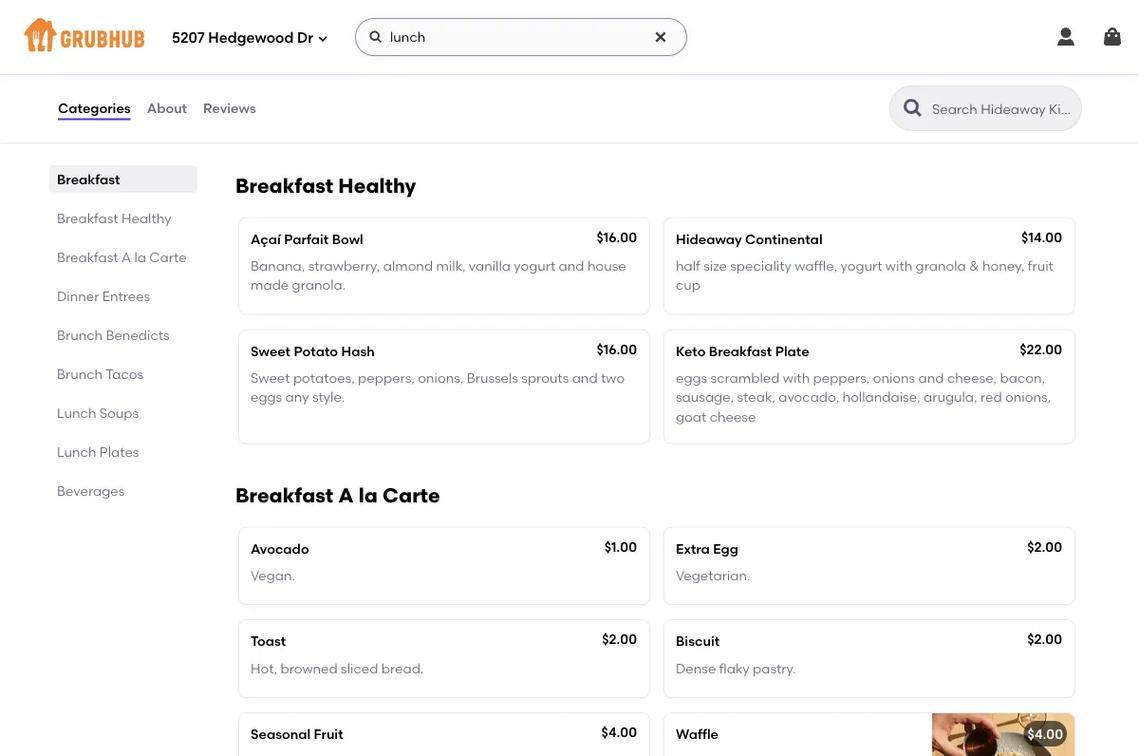Task type: describe. For each thing, give the bounding box(es) containing it.
lunch soups
[[57, 405, 139, 421]]

breakfast a la carte tab
[[57, 247, 190, 267]]

milk,
[[436, 258, 466, 274]]

blueberry cheesecake waffle
[[251, 51, 444, 67]]

with inside half size speciality waffle, yogurt with granola & honey,  fruit cup
[[886, 258, 913, 274]]

hot,
[[251, 660, 277, 676]]

bacon,
[[1001, 370, 1046, 386]]

cream cheese icing, fresh blueberries, blueberry coulis, short bread crumble
[[251, 77, 602, 113]]

reviews
[[203, 100, 256, 116]]

sweet potatoes, peppers, onions, brussels sprouts and two eggs any style.
[[251, 370, 625, 405]]

benedicts
[[106, 327, 170, 343]]

crumble inside chocolate syrup, vanilla cream, whipped cream,  chocolate chip crumble
[[708, 97, 761, 113]]

breakfast up açaí
[[236, 173, 334, 198]]

toast
[[251, 633, 286, 649]]

açaí parfait bowl
[[251, 231, 364, 247]]

breakfast healthy inside breakfast healthy tab
[[57, 210, 172, 226]]

$16.00 for sweet potatoes, peppers, onions, brussels sprouts and two eggs any style.
[[597, 341, 637, 357]]

tacos
[[106, 366, 144, 382]]

lunch for lunch soups
[[57, 405, 96, 421]]

hot, browned sliced bread.
[[251, 660, 424, 676]]

honey,
[[983, 258, 1025, 274]]

reviews button
[[202, 74, 257, 142]]

lunch plates tab
[[57, 442, 190, 462]]

brussels
[[467, 370, 519, 386]]

Search for food, convenience, alcohol... search field
[[355, 18, 688, 56]]

waffle image
[[933, 713, 1075, 756]]

fruit
[[1029, 258, 1054, 274]]

search icon image
[[902, 97, 925, 120]]

waffle,
[[795, 258, 838, 274]]

1 vertical spatial a
[[338, 483, 354, 507]]

fresh
[[383, 77, 415, 94]]

parfait
[[284, 231, 329, 247]]

5207
[[172, 30, 205, 47]]

avocado
[[251, 541, 309, 557]]

hideaway continental
[[676, 231, 823, 247]]

lunch plates
[[57, 444, 139, 460]]

blueberry
[[251, 51, 313, 67]]

breakfast up scrambled
[[709, 343, 772, 359]]

main navigation navigation
[[0, 0, 1140, 74]]

granola
[[916, 258, 967, 274]]

plate
[[776, 343, 810, 359]]

1 cream, from the left
[[831, 77, 877, 94]]

cheese inside "cream cheese icing, fresh blueberries, blueberry coulis, short bread crumble"
[[296, 77, 342, 94]]

cup
[[676, 277, 701, 293]]

goat
[[676, 408, 707, 424]]

house
[[588, 258, 627, 274]]

lunch soups tab
[[57, 403, 190, 423]]

sweet potato hash
[[251, 343, 375, 359]]

size
[[704, 258, 727, 274]]

brunch tacos
[[57, 366, 144, 382]]

açaí
[[251, 231, 281, 247]]

vegetarian.
[[676, 567, 751, 584]]

breakfast up breakfast healthy tab
[[57, 171, 120, 187]]

onions, inside "eggs scrambled with peppers, onions and cheese, bacon, sausage, steak, avocado, hollandaise, arugula, red onions, goat cheese"
[[1006, 389, 1052, 405]]

carte inside tab
[[149, 249, 187, 265]]

0 vertical spatial healthy
[[338, 173, 416, 198]]

any
[[285, 389, 309, 405]]

bread
[[287, 97, 326, 113]]

made
[[251, 277, 289, 293]]

crumble inside "cream cheese icing, fresh blueberries, blueberry coulis, short bread crumble"
[[329, 97, 382, 113]]

2 chocolate from the left
[[988, 77, 1054, 94]]

egg
[[714, 541, 739, 557]]

steak,
[[738, 389, 776, 405]]

soups
[[100, 405, 139, 421]]

hollandaise,
[[843, 389, 921, 405]]

$14.00
[[1022, 229, 1063, 245]]

seasonal fruit
[[251, 726, 343, 742]]

categories
[[58, 100, 131, 116]]

onions, inside sweet potatoes, peppers, onions, brussels sprouts and two eggs any style.
[[418, 370, 464, 386]]

style.
[[312, 389, 345, 405]]

categories button
[[57, 74, 132, 142]]

brunch for brunch tacos
[[57, 366, 103, 382]]

dinner entrees
[[57, 288, 150, 304]]

1 vertical spatial la
[[359, 483, 378, 507]]

with inside "eggs scrambled with peppers, onions and cheese, bacon, sausage, steak, avocado, hollandaise, arugula, red onions, goat cheese"
[[783, 370, 810, 386]]

1 horizontal spatial breakfast healthy
[[236, 173, 416, 198]]

yogurt inside banana, strawberry, almond milk, vanilla yogurt and house made granola.
[[514, 258, 556, 274]]

fruit
[[314, 726, 343, 742]]

keto breakfast plate
[[676, 343, 810, 359]]

0 horizontal spatial $4.00
[[602, 724, 637, 740]]

strawberry,
[[308, 258, 380, 274]]

scrambled
[[711, 370, 780, 386]]

chocolate chip waffle
[[676, 51, 825, 67]]

brunch benedicts
[[57, 327, 170, 343]]

potato
[[294, 343, 338, 359]]

extra egg
[[676, 541, 739, 557]]

5207 hedgewood dr
[[172, 30, 313, 47]]

1 horizontal spatial carte
[[383, 483, 440, 507]]

breakfast up "dinner"
[[57, 249, 118, 265]]

beverages
[[57, 483, 125, 499]]

onions
[[874, 370, 916, 386]]

$2.00 for $2.00
[[1028, 631, 1063, 647]]

svg image
[[369, 29, 384, 45]]

breakfast healthy tab
[[57, 208, 190, 228]]

$1.00
[[605, 539, 637, 555]]

lunch for lunch plates
[[57, 444, 96, 460]]

peppers, inside "eggs scrambled with peppers, onions and cheese, bacon, sausage, steak, avocado, hollandaise, arugula, red onions, goat cheese"
[[814, 370, 870, 386]]

1 chocolate from the left
[[676, 77, 742, 94]]

breakfast up avocado
[[236, 483, 334, 507]]

cheese inside "eggs scrambled with peppers, onions and cheese, bacon, sausage, steak, avocado, hollandaise, arugula, red onions, goat cheese"
[[710, 408, 756, 424]]

dinner
[[57, 288, 99, 304]]

half size speciality waffle, yogurt with granola & honey,  fruit cup
[[676, 258, 1054, 293]]

about button
[[146, 74, 188, 142]]

cream
[[251, 77, 293, 94]]

1 horizontal spatial breakfast a la carte
[[236, 483, 440, 507]]

brunch benedicts tab
[[57, 325, 190, 345]]

chocolate syrup, vanilla cream, whipped cream,  chocolate chip crumble
[[676, 77, 1054, 113]]

beverages tab
[[57, 481, 190, 501]]

vanilla inside chocolate syrup, vanilla cream, whipped cream,  chocolate chip crumble
[[786, 77, 828, 94]]

red
[[981, 389, 1003, 405]]

dense
[[676, 660, 716, 676]]

extra
[[676, 541, 710, 557]]



Task type: vqa. For each thing, say whether or not it's contained in the screenshot.
Hokibar's "• Asian"
no



Task type: locate. For each thing, give the bounding box(es) containing it.
waffle right chip
[[783, 51, 825, 67]]

1 crumble from the left
[[329, 97, 382, 113]]

sweet left potato
[[251, 343, 291, 359]]

hedgewood
[[208, 30, 294, 47]]

whipped
[[880, 77, 936, 94]]

breakfast
[[57, 171, 120, 187], [236, 173, 334, 198], [57, 210, 118, 226], [57, 249, 118, 265], [709, 343, 772, 359], [236, 483, 334, 507]]

with up the avocado,
[[783, 370, 810, 386]]

0 vertical spatial brunch
[[57, 327, 103, 343]]

and
[[559, 258, 585, 274], [572, 370, 598, 386], [919, 370, 945, 386]]

brunch
[[57, 327, 103, 343], [57, 366, 103, 382]]

breakfast down 'breakfast' tab
[[57, 210, 118, 226]]

1 horizontal spatial yogurt
[[841, 258, 883, 274]]

0 vertical spatial onions,
[[418, 370, 464, 386]]

and up arugula,
[[919, 370, 945, 386]]

0 horizontal spatial waffle
[[401, 51, 444, 67]]

brunch tacos tab
[[57, 364, 190, 384]]

1 vertical spatial eggs
[[251, 389, 282, 405]]

0 horizontal spatial eggs
[[251, 389, 282, 405]]

1 vertical spatial with
[[783, 370, 810, 386]]

0 vertical spatial vanilla
[[786, 77, 828, 94]]

1 vertical spatial $16.00
[[597, 341, 637, 357]]

with left granola
[[886, 258, 913, 274]]

peppers,
[[358, 370, 415, 386], [814, 370, 870, 386]]

1 vertical spatial healthy
[[122, 210, 172, 226]]

eggs inside "eggs scrambled with peppers, onions and cheese, bacon, sausage, steak, avocado, hollandaise, arugula, red onions, goat cheese"
[[676, 370, 708, 386]]

arugula,
[[924, 389, 978, 405]]

1 vertical spatial breakfast a la carte
[[236, 483, 440, 507]]

0 horizontal spatial yogurt
[[514, 258, 556, 274]]

breakfast a la carte up avocado
[[236, 483, 440, 507]]

0 horizontal spatial peppers,
[[358, 370, 415, 386]]

cheese down steak,
[[710, 408, 756, 424]]

brunch for brunch benedicts
[[57, 327, 103, 343]]

$16.00 up house
[[597, 229, 637, 245]]

breakfast a la carte inside tab
[[57, 249, 187, 265]]

0 horizontal spatial healthy
[[122, 210, 172, 226]]

$2.00
[[1028, 539, 1063, 555], [602, 631, 637, 647], [1028, 631, 1063, 647]]

1 vertical spatial breakfast healthy
[[57, 210, 172, 226]]

dense flaky pastry.
[[676, 660, 796, 676]]

&
[[970, 258, 980, 274]]

0 vertical spatial breakfast a la carte
[[57, 249, 187, 265]]

banana, strawberry, almond milk, vanilla yogurt and house made granola.
[[251, 258, 627, 293]]

0 vertical spatial cheese
[[296, 77, 342, 94]]

1 peppers, from the left
[[358, 370, 415, 386]]

a
[[122, 249, 131, 265], [338, 483, 354, 507]]

$10.00
[[596, 49, 637, 65]]

avocado,
[[779, 389, 840, 405]]

1 horizontal spatial vanilla
[[786, 77, 828, 94]]

yogurt
[[514, 258, 556, 274], [841, 258, 883, 274]]

cream, up search hideaway kitchen & bar search box on the right top of page
[[939, 77, 985, 94]]

cheese
[[296, 77, 342, 94], [710, 408, 756, 424]]

1 horizontal spatial onions,
[[1006, 389, 1052, 405]]

1 vertical spatial brunch
[[57, 366, 103, 382]]

vanilla right milk,
[[469, 258, 511, 274]]

sweet up any
[[251, 370, 290, 386]]

vanilla right syrup,
[[786, 77, 828, 94]]

0 vertical spatial sweet
[[251, 343, 291, 359]]

breakfast tab
[[57, 169, 190, 189]]

breakfast a la carte down breakfast healthy tab
[[57, 249, 187, 265]]

bread.
[[382, 660, 424, 676]]

and left house
[[559, 258, 585, 274]]

0 horizontal spatial la
[[134, 249, 146, 265]]

1 horizontal spatial with
[[886, 258, 913, 274]]

icing,
[[346, 77, 380, 94]]

two
[[601, 370, 625, 386]]

1 horizontal spatial cream,
[[939, 77, 985, 94]]

plates
[[100, 444, 139, 460]]

0 horizontal spatial cheese
[[296, 77, 342, 94]]

lunch
[[57, 405, 96, 421], [57, 444, 96, 460]]

0 horizontal spatial crumble
[[329, 97, 382, 113]]

dr
[[297, 30, 313, 47]]

1 lunch from the top
[[57, 405, 96, 421]]

0 vertical spatial carte
[[149, 249, 187, 265]]

blueberries,
[[418, 77, 494, 94]]

1 vertical spatial onions,
[[1006, 389, 1052, 405]]

flaky
[[720, 660, 750, 676]]

bowl
[[332, 231, 364, 247]]

0 vertical spatial eggs
[[676, 370, 708, 386]]

2 yogurt from the left
[[841, 258, 883, 274]]

about
[[147, 100, 187, 116]]

half
[[676, 258, 701, 274]]

0 horizontal spatial vanilla
[[469, 258, 511, 274]]

2 $16.00 from the top
[[597, 341, 637, 357]]

0 horizontal spatial breakfast healthy
[[57, 210, 172, 226]]

chip
[[676, 97, 704, 113]]

sweet inside sweet potatoes, peppers, onions, brussels sprouts and two eggs any style.
[[251, 370, 290, 386]]

waffle
[[401, 51, 444, 67], [783, 51, 825, 67], [676, 726, 719, 742]]

entrees
[[102, 288, 150, 304]]

onions, down bacon,
[[1006, 389, 1052, 405]]

eggs
[[676, 370, 708, 386], [251, 389, 282, 405]]

coulis,
[[562, 77, 602, 94]]

cheesecake
[[317, 51, 398, 67]]

la inside tab
[[134, 249, 146, 265]]

1 vertical spatial carte
[[383, 483, 440, 507]]

and for yogurt
[[559, 258, 585, 274]]

peppers, down hash
[[358, 370, 415, 386]]

onions,
[[418, 370, 464, 386], [1006, 389, 1052, 405]]

$16.00 for banana, strawberry, almond milk, vanilla yogurt and house made granola.
[[597, 229, 637, 245]]

peppers, inside sweet potatoes, peppers, onions, brussels sprouts and two eggs any style.
[[358, 370, 415, 386]]

chocolate up "chip" on the right of the page
[[676, 77, 742, 94]]

sweet for sweet potatoes, peppers, onions, brussels sprouts and two eggs any style.
[[251, 370, 290, 386]]

Search Hideaway Kitchen & Bar search field
[[931, 100, 1076, 118]]

1 horizontal spatial waffle
[[676, 726, 719, 742]]

1 horizontal spatial a
[[338, 483, 354, 507]]

sweet
[[251, 343, 291, 359], [251, 370, 290, 386]]

$16.00 up two
[[597, 341, 637, 357]]

waffle down dense
[[676, 726, 719, 742]]

sliced
[[341, 660, 378, 676]]

2 brunch from the top
[[57, 366, 103, 382]]

short
[[251, 97, 283, 113]]

lunch left soups
[[57, 405, 96, 421]]

crumble down syrup,
[[708, 97, 761, 113]]

1 vertical spatial sweet
[[251, 370, 290, 386]]

2 sweet from the top
[[251, 370, 290, 386]]

and for sprouts
[[572, 370, 598, 386]]

1 horizontal spatial peppers,
[[814, 370, 870, 386]]

0 horizontal spatial chocolate
[[676, 77, 742, 94]]

and left two
[[572, 370, 598, 386]]

$2.00 for $1.00
[[1028, 539, 1063, 555]]

0 vertical spatial with
[[886, 258, 913, 274]]

sausage,
[[676, 389, 734, 405]]

1 horizontal spatial eggs
[[676, 370, 708, 386]]

$22.00
[[1020, 341, 1063, 357]]

waffle up fresh
[[401, 51, 444, 67]]

waffle for blueberry cheesecake waffle
[[401, 51, 444, 67]]

lunch up "beverages" at bottom left
[[57, 444, 96, 460]]

1 vertical spatial cheese
[[710, 408, 756, 424]]

0 horizontal spatial onions,
[[418, 370, 464, 386]]

breakfast healthy up açaí parfait bowl
[[236, 173, 416, 198]]

onions, left brussels
[[418, 370, 464, 386]]

blueberry
[[497, 77, 558, 94]]

$16.00
[[597, 229, 637, 245], [597, 341, 637, 357]]

healthy up bowl
[[338, 173, 416, 198]]

eggs up sausage,
[[676, 370, 708, 386]]

speciality
[[731, 258, 792, 274]]

a inside tab
[[122, 249, 131, 265]]

2 peppers, from the left
[[814, 370, 870, 386]]

breakfast healthy
[[236, 173, 416, 198], [57, 210, 172, 226]]

sprouts
[[522, 370, 569, 386]]

vegan.
[[251, 567, 295, 584]]

vanilla inside banana, strawberry, almond milk, vanilla yogurt and house made granola.
[[469, 258, 511, 274]]

eggs left any
[[251, 389, 282, 405]]

1 horizontal spatial healthy
[[338, 173, 416, 198]]

0 vertical spatial lunch
[[57, 405, 96, 421]]

0 vertical spatial la
[[134, 249, 146, 265]]

waffle for chocolate chip waffle
[[783, 51, 825, 67]]

1 brunch from the top
[[57, 327, 103, 343]]

eggs inside sweet potatoes, peppers, onions, brussels sprouts and two eggs any style.
[[251, 389, 282, 405]]

brunch up lunch soups
[[57, 366, 103, 382]]

crumble down icing, at left top
[[329, 97, 382, 113]]

keto
[[676, 343, 706, 359]]

dinner entrees tab
[[57, 286, 190, 306]]

1 horizontal spatial la
[[359, 483, 378, 507]]

pastry.
[[753, 660, 796, 676]]

healthy
[[338, 173, 416, 198], [122, 210, 172, 226]]

breakfast healthy down 'breakfast' tab
[[57, 210, 172, 226]]

2 horizontal spatial waffle
[[783, 51, 825, 67]]

and inside banana, strawberry, almond milk, vanilla yogurt and house made granola.
[[559, 258, 585, 274]]

2 lunch from the top
[[57, 444, 96, 460]]

cheese up bread
[[296, 77, 342, 94]]

biscuit
[[676, 633, 720, 649]]

0 horizontal spatial a
[[122, 249, 131, 265]]

chip
[[748, 51, 779, 67]]

seasonal
[[251, 726, 311, 742]]

granola.
[[292, 277, 346, 293]]

yogurt left house
[[514, 258, 556, 274]]

1 horizontal spatial chocolate
[[988, 77, 1054, 94]]

yogurt right the waffle,
[[841, 258, 883, 274]]

1 vertical spatial vanilla
[[469, 258, 511, 274]]

hash
[[341, 343, 375, 359]]

1 yogurt from the left
[[514, 258, 556, 274]]

0 horizontal spatial with
[[783, 370, 810, 386]]

healthy inside tab
[[122, 210, 172, 226]]

and inside sweet potatoes, peppers, onions, brussels sprouts and two eggs any style.
[[572, 370, 598, 386]]

$4.00
[[602, 724, 637, 740], [1028, 726, 1064, 742]]

0 horizontal spatial breakfast a la carte
[[57, 249, 187, 265]]

continental
[[746, 231, 823, 247]]

chocolate up search hideaway kitchen & bar search box on the right top of page
[[988, 77, 1054, 94]]

crumble
[[329, 97, 382, 113], [708, 97, 761, 113]]

1 $16.00 from the top
[[597, 229, 637, 245]]

cheese,
[[948, 370, 998, 386]]

hideaway
[[676, 231, 742, 247]]

lunch inside "lunch soups" "tab"
[[57, 405, 96, 421]]

browned
[[281, 660, 338, 676]]

and inside "eggs scrambled with peppers, onions and cheese, bacon, sausage, steak, avocado, hollandaise, arugula, red onions, goat cheese"
[[919, 370, 945, 386]]

0 vertical spatial a
[[122, 249, 131, 265]]

syrup,
[[745, 77, 783, 94]]

yogurt inside half size speciality waffle, yogurt with granola & honey,  fruit cup
[[841, 258, 883, 274]]

eggs scrambled with peppers, onions and cheese, bacon, sausage, steak, avocado, hollandaise, arugula, red onions, goat cheese
[[676, 370, 1052, 424]]

peppers, up the avocado,
[[814, 370, 870, 386]]

2 crumble from the left
[[708, 97, 761, 113]]

breakfast a la carte
[[57, 249, 187, 265], [236, 483, 440, 507]]

1 vertical spatial lunch
[[57, 444, 96, 460]]

cream, left whipped
[[831, 77, 877, 94]]

0 vertical spatial breakfast healthy
[[236, 173, 416, 198]]

sweet for sweet potato hash
[[251, 343, 291, 359]]

brunch down "dinner"
[[57, 327, 103, 343]]

1 horizontal spatial $4.00
[[1028, 726, 1064, 742]]

2 cream, from the left
[[939, 77, 985, 94]]

healthy up breakfast a la carte tab
[[122, 210, 172, 226]]

1 sweet from the top
[[251, 343, 291, 359]]

0 vertical spatial $16.00
[[597, 229, 637, 245]]

1 horizontal spatial crumble
[[708, 97, 761, 113]]

svg image
[[1055, 26, 1078, 48], [1102, 26, 1125, 48], [654, 29, 669, 45], [317, 33, 329, 44]]

lunch inside lunch plates tab
[[57, 444, 96, 460]]

0 horizontal spatial carte
[[149, 249, 187, 265]]

0 horizontal spatial cream,
[[831, 77, 877, 94]]

1 horizontal spatial cheese
[[710, 408, 756, 424]]



